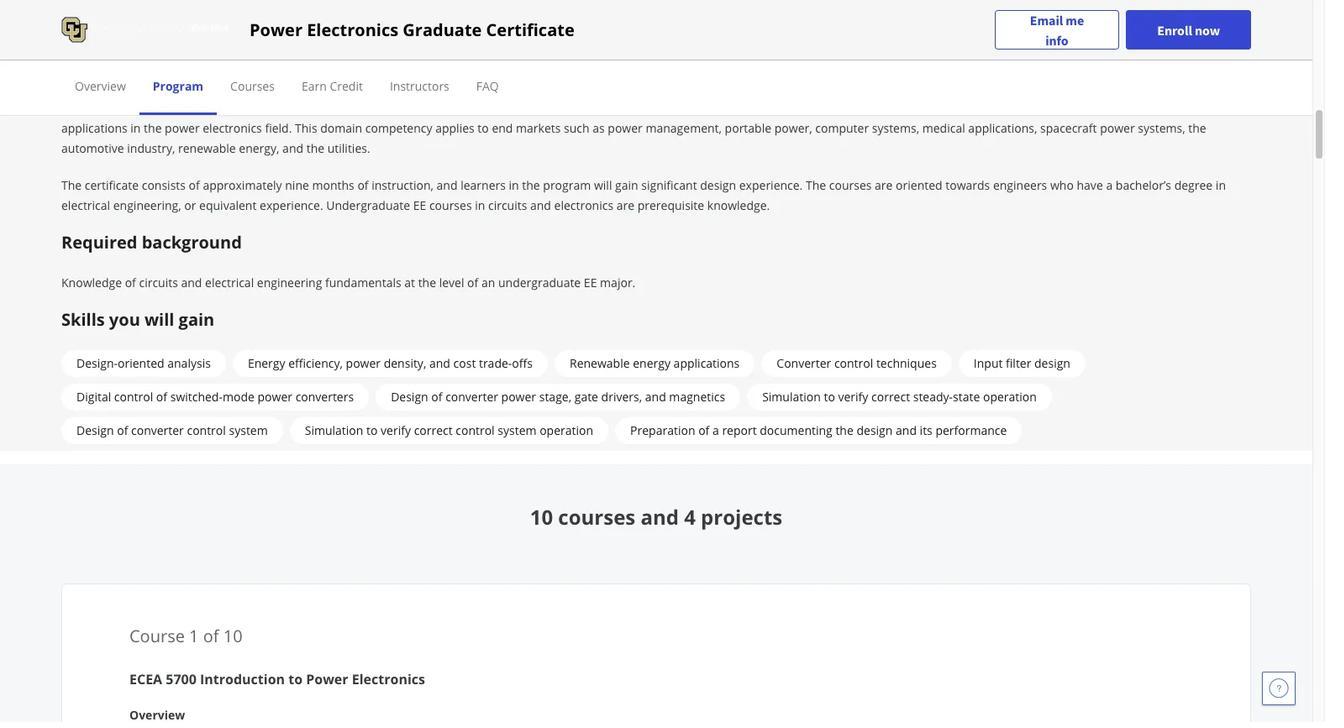 Task type: vqa. For each thing, say whether or not it's contained in the screenshot.
reading: inside the reading: syllabus 5 min
no



Task type: locate. For each thing, give the bounding box(es) containing it.
1 vertical spatial power
[[61, 43, 96, 59]]

in
[[318, 43, 328, 59], [673, 43, 684, 59], [969, 43, 979, 59], [572, 63, 582, 79], [131, 120, 141, 136], [509, 177, 519, 193], [1216, 177, 1226, 193], [475, 198, 485, 214]]

simulation for simulation to verify correct steady-state operation
[[763, 389, 821, 405]]

will right program
[[594, 177, 612, 193]]

1 horizontal spatial courses
[[558, 504, 636, 531]]

1 horizontal spatial simulation
[[763, 389, 821, 405]]

steady-
[[913, 389, 953, 405]]

1 horizontal spatial are
[[875, 177, 893, 193]]

1 vertical spatial ee
[[413, 198, 426, 214]]

1 horizontal spatial engineers
[[993, 177, 1048, 193]]

2 horizontal spatial electrical
[[1029, 43, 1078, 59]]

energy left the sources
[[859, 43, 896, 59]]

control down cost
[[456, 423, 495, 439]]

courses
[[829, 177, 872, 193], [429, 198, 472, 214], [558, 504, 636, 531]]

0 vertical spatial power
[[250, 18, 303, 41]]

0 horizontal spatial simulation
[[305, 423, 363, 439]]

0 horizontal spatial system
[[229, 423, 268, 439]]

0 horizontal spatial applications
[[61, 120, 128, 136]]

key
[[183, 43, 201, 59]]

2 system from the left
[[498, 423, 537, 439]]

ms-
[[85, 100, 106, 116]]

of
[[784, 43, 795, 59], [189, 177, 200, 193], [358, 177, 369, 193], [125, 275, 136, 291], [467, 275, 479, 291], [156, 389, 167, 405], [431, 389, 443, 405], [117, 423, 128, 439], [699, 423, 710, 439], [203, 625, 219, 648]]

1 vertical spatial are
[[617, 198, 635, 214]]

state
[[953, 389, 980, 405]]

design down simulation to verify correct steady-state operation
[[857, 423, 893, 439]]

control down digital control of switched-mode power converters
[[187, 423, 226, 439]]

0 horizontal spatial gain
[[179, 308, 215, 331]]

1 horizontal spatial system
[[498, 423, 537, 439]]

simulation down converters
[[305, 423, 363, 439]]

is up participate
[[536, 43, 544, 59]]

applies
[[436, 120, 475, 136]]

1 horizontal spatial experience.
[[739, 177, 803, 193]]

power up markets
[[533, 100, 567, 116]]

a right accordingly,
[[1235, 43, 1241, 59]]

electronics up medical
[[926, 100, 986, 116]]

0 vertical spatial courses
[[829, 177, 872, 193]]

1 vertical spatial applications
[[674, 356, 740, 372]]

1 vertical spatial electrical
[[61, 198, 110, 214]]

design down density,
[[391, 389, 428, 405]]

0 horizontal spatial renewable
[[178, 140, 236, 156]]

electrical down email
[[1029, 43, 1078, 59]]

spacecraft
[[1041, 120, 1097, 136]]

and down background
[[181, 275, 202, 291]]

equivalent
[[199, 198, 257, 214]]

the up degree on the top of page
[[1189, 120, 1207, 136]]

1 vertical spatial oriented
[[118, 356, 164, 372]]

1 vertical spatial converter
[[131, 423, 184, 439]]

fundamentals down the is,
[[1119, 100, 1195, 116]]

are
[[875, 177, 893, 193], [617, 198, 635, 214]]

ee down instruction,
[[413, 198, 426, 214]]

renewable inside the ms-ee on coursera covers switching power supplies, dc-dc converters, inverters, power factor correction converters, and led lighting drivers. the power electronics curriculum emphasizes fundamentals and applications in the power electronics field. this domain competency applies to end markets such as power management, portable power, computer systems, medical applications, spacecraft power systems, the automotive industry, renewable energy, and the utilities.
[[178, 140, 236, 156]]

multidisciplinary
[[586, 63, 676, 79]]

experience. down the nine
[[260, 198, 323, 214]]

approximately
[[203, 177, 282, 193]]

1 vertical spatial verify
[[381, 423, 411, 439]]

design
[[158, 63, 194, 79], [700, 177, 736, 193], [1035, 356, 1071, 372], [857, 423, 893, 439]]

towards
[[946, 177, 990, 193]]

an
[[482, 275, 495, 291]]

drivers,
[[602, 389, 642, 405]]

0 horizontal spatial systems,
[[872, 120, 920, 136]]

factor
[[570, 100, 603, 116]]

1 vertical spatial simulation
[[305, 423, 363, 439]]

electrical down background
[[205, 275, 254, 291]]

0 vertical spatial correct
[[872, 389, 910, 405]]

me
[[1066, 11, 1084, 28]]

email
[[1030, 11, 1063, 28]]

1 horizontal spatial is
[[536, 43, 544, 59]]

operation
[[983, 389, 1037, 405], [540, 423, 594, 439]]

1 horizontal spatial electrical
[[205, 275, 254, 291]]

bachelor's
[[1116, 177, 1172, 193]]

switched-
[[170, 389, 223, 405]]

verify down the converter control techniques
[[838, 389, 869, 405]]

and down this
[[283, 140, 304, 156]]

markets
[[516, 120, 561, 136]]

0 horizontal spatial power
[[61, 43, 96, 59]]

design of converter control system
[[76, 423, 268, 439]]

1 vertical spatial circuits
[[139, 275, 178, 291]]

0 horizontal spatial converters,
[[414, 100, 475, 116]]

oriented down the skills you will gain
[[118, 356, 164, 372]]

design down the key
[[158, 63, 194, 79]]

gain up analysis
[[179, 308, 215, 331]]

system down mode
[[229, 423, 268, 439]]

skills you will gain
[[61, 308, 215, 331]]

faq
[[476, 78, 499, 94]]

converter down switched-
[[131, 423, 184, 439]]

to down 'energy efficiency, power density, and cost trade-offs'
[[367, 423, 378, 439]]

1 horizontal spatial energy
[[859, 43, 896, 59]]

5700
[[166, 671, 197, 689]]

4
[[684, 504, 696, 531]]

power for power electronics graduate certificate
[[250, 18, 303, 41]]

of right interface
[[784, 43, 795, 59]]

electronics inside power electronics is a key enabling technology in essentially all electronic systems and is increasingly important in the grid interface of renewable energy sources and in efficient electrical loads. there is, accordingly, a growing need for design engineers equipped with knowledge and skills to actively participate in multidisciplinary teams.
[[99, 43, 158, 59]]

1 vertical spatial renewable
[[178, 140, 236, 156]]

0 horizontal spatial converter
[[131, 423, 184, 439]]

there
[[1117, 43, 1149, 59]]

0 horizontal spatial design
[[76, 423, 114, 439]]

0 vertical spatial operation
[[983, 389, 1037, 405]]

instructors
[[390, 78, 450, 94]]

power up this
[[285, 100, 320, 116]]

all
[[392, 43, 404, 59]]

applications inside the ms-ee on coursera covers switching power supplies, dc-dc converters, inverters, power factor correction converters, and led lighting drivers. the power electronics curriculum emphasizes fundamentals and applications in the power electronics field. this domain competency applies to end markets such as power management, portable power, computer systems, medical applications, spacecraft power systems, the automotive industry, renewable energy, and the utilities.
[[61, 120, 128, 136]]

0 horizontal spatial are
[[617, 198, 635, 214]]

circuits down learners
[[488, 198, 527, 214]]

and down accordingly,
[[1198, 100, 1219, 116]]

the left program
[[522, 177, 540, 193]]

led
[[753, 100, 774, 116]]

design down 'digital'
[[76, 423, 114, 439]]

2 horizontal spatial power
[[306, 671, 348, 689]]

operation down filter
[[983, 389, 1037, 405]]

and left 4
[[641, 504, 679, 531]]

computer
[[816, 120, 869, 136]]

1 horizontal spatial power
[[250, 18, 303, 41]]

simulation
[[763, 389, 821, 405], [305, 423, 363, 439]]

oriented left towards
[[896, 177, 943, 193]]

converter
[[446, 389, 498, 405], [131, 423, 184, 439]]

credit
[[330, 78, 363, 94]]

efficiency,
[[288, 356, 343, 372]]

1 vertical spatial engineers
[[993, 177, 1048, 193]]

correct for control
[[414, 423, 453, 439]]

renewable up drivers.
[[798, 43, 856, 59]]

the down power,
[[806, 177, 826, 193]]

systems, up bachelor's
[[1138, 120, 1186, 136]]

the certificate consists of approximately nine months of instruction, and learners in the program will gain significant design experience. the courses are oriented towards engineers who have a bachelor's degree in electrical engineering, or equivalent experience. undergraduate ee courses in circuits and electronics are prerequisite knowledge.
[[61, 177, 1226, 214]]

offs
[[512, 356, 533, 372]]

is
[[161, 43, 170, 59], [536, 43, 544, 59]]

0 horizontal spatial circuits
[[139, 275, 178, 291]]

control
[[835, 356, 874, 372], [114, 389, 153, 405], [187, 423, 226, 439], [456, 423, 495, 439]]

undergraduate
[[326, 198, 410, 214]]

2 converters, from the left
[[665, 100, 726, 116]]

end
[[492, 120, 513, 136]]

0 horizontal spatial electrical
[[61, 198, 110, 214]]

1 horizontal spatial converters,
[[665, 100, 726, 116]]

0 vertical spatial verify
[[838, 389, 869, 405]]

of up undergraduate on the left top of the page
[[358, 177, 369, 193]]

applications down ms-
[[61, 120, 128, 136]]

operation down design of converter power stage, gate drivers, and magnetics
[[540, 423, 594, 439]]

1 horizontal spatial fundamentals
[[1119, 100, 1195, 116]]

1 vertical spatial will
[[145, 308, 174, 331]]

design up knowledge.
[[700, 177, 736, 193]]

correct down techniques at the right
[[872, 389, 910, 405]]

1 horizontal spatial systems,
[[1138, 120, 1186, 136]]

is left the key
[[161, 43, 170, 59]]

0 horizontal spatial is
[[161, 43, 170, 59]]

converter down cost
[[446, 389, 498, 405]]

0 vertical spatial ee
[[106, 100, 119, 116]]

correct down density,
[[414, 423, 453, 439]]

0 vertical spatial converter
[[446, 389, 498, 405]]

and down program
[[530, 198, 551, 214]]

1 horizontal spatial will
[[594, 177, 612, 193]]

0 vertical spatial design
[[391, 389, 428, 405]]

a
[[173, 43, 180, 59], [1235, 43, 1241, 59], [1107, 177, 1113, 193], [713, 423, 719, 439]]

you
[[109, 308, 140, 331]]

level
[[439, 275, 464, 291]]

system down design of converter power stage, gate drivers, and magnetics
[[498, 423, 537, 439]]

of up you
[[125, 275, 136, 291]]

renewable down covers
[[178, 140, 236, 156]]

engineers left who
[[993, 177, 1048, 193]]

2 horizontal spatial ee
[[584, 275, 597, 291]]

ecea 5700 introduction to power electronics
[[129, 671, 425, 689]]

0 vertical spatial circuits
[[488, 198, 527, 214]]

to inside power electronics is a key enabling technology in essentially all electronic systems and is increasingly important in the grid interface of renewable energy sources and in efficient electrical loads. there is, accordingly, a growing need for design engineers equipped with knowledge and skills to actively participate in multidisciplinary teams.
[[452, 63, 464, 79]]

electronics inside the certificate consists of approximately nine months of instruction, and learners in the program will gain significant design experience. the courses are oriented towards engineers who have a bachelor's degree in electrical engineering, or equivalent experience. undergraduate ee courses in circuits and electronics are prerequisite knowledge.
[[554, 198, 614, 214]]

oriented
[[896, 177, 943, 193], [118, 356, 164, 372]]

to right skills
[[452, 63, 464, 79]]

experience. up knowledge.
[[739, 177, 803, 193]]

0 vertical spatial applications
[[61, 120, 128, 136]]

technology
[[255, 43, 315, 59]]

0 vertical spatial energy
[[859, 43, 896, 59]]

dc
[[395, 100, 411, 116]]

the right at
[[418, 275, 436, 291]]

1 vertical spatial design
[[76, 423, 114, 439]]

0 vertical spatial oriented
[[896, 177, 943, 193]]

0 horizontal spatial ee
[[106, 100, 119, 116]]

1 horizontal spatial 10
[[530, 504, 553, 531]]

0 vertical spatial 10
[[530, 504, 553, 531]]

power electronics is a key enabling technology in essentially all electronic systems and is increasingly important in the grid interface of renewable energy sources and in efficient electrical loads. there is, accordingly, a growing need for design engineers equipped with knowledge and skills to actively participate in multidisciplinary teams.
[[61, 43, 1241, 79]]

converter for power
[[446, 389, 498, 405]]

1 horizontal spatial converter
[[446, 389, 498, 405]]

0 horizontal spatial fundamentals
[[325, 275, 402, 291]]

gain left the significant
[[615, 177, 639, 193]]

1 horizontal spatial oriented
[[896, 177, 943, 193]]

engineers inside power electronics is a key enabling technology in essentially all electronic systems and is increasingly important in the grid interface of renewable energy sources and in efficient electrical loads. there is, accordingly, a growing need for design engineers equipped with knowledge and skills to actively participate in multidisciplinary teams.
[[197, 63, 251, 79]]

major.
[[600, 275, 636, 291]]

0 vertical spatial electronics
[[307, 18, 399, 41]]

verify down 'energy efficiency, power density, and cost trade-offs'
[[381, 423, 411, 439]]

efficient
[[982, 43, 1026, 59]]

0 vertical spatial electrical
[[1029, 43, 1078, 59]]

0 horizontal spatial experience.
[[260, 198, 323, 214]]

and left cost
[[430, 356, 451, 372]]

the ms-ee on coursera covers switching power supplies, dc-dc converters, inverters, power factor correction converters, and led lighting drivers. the power electronics curriculum emphasizes fundamentals and applications in the power electronics field. this domain competency applies to end markets such as power management, portable power, computer systems, medical applications, spacecraft power systems, the automotive industry, renewable energy, and the utilities.
[[61, 100, 1219, 156]]

systems, left medical
[[872, 120, 920, 136]]

1 horizontal spatial ee
[[413, 198, 426, 214]]

power for power electronics is a key enabling technology in essentially all electronic systems and is increasingly important in the grid interface of renewable energy sources and in efficient electrical loads. there is, accordingly, a growing need for design engineers equipped with knowledge and skills to actively participate in multidisciplinary teams.
[[61, 43, 96, 59]]

systems,
[[872, 120, 920, 136], [1138, 120, 1186, 136]]

ee left on on the left of page
[[106, 100, 119, 116]]

2 vertical spatial power
[[306, 671, 348, 689]]

power down energy
[[258, 389, 293, 405]]

engineers down enabling
[[197, 63, 251, 79]]

renewable inside power electronics is a key enabling technology in essentially all electronic systems and is increasingly important in the grid interface of renewable energy sources and in efficient electrical loads. there is, accordingly, a growing need for design engineers equipped with knowledge and skills to actively participate in multidisciplinary teams.
[[798, 43, 856, 59]]

1 horizontal spatial design
[[391, 389, 428, 405]]

0 horizontal spatial operation
[[540, 423, 594, 439]]

energy up drivers,
[[633, 356, 671, 372]]

verify for control
[[381, 423, 411, 439]]

power
[[285, 100, 320, 116], [533, 100, 567, 116], [888, 100, 923, 116], [165, 120, 200, 136], [608, 120, 643, 136], [1100, 120, 1135, 136], [346, 356, 381, 372], [258, 389, 293, 405], [501, 389, 536, 405]]

competency
[[365, 120, 432, 136]]

1 vertical spatial electronics
[[352, 671, 425, 689]]

this
[[295, 120, 317, 136]]

circuits down required background in the top left of the page
[[139, 275, 178, 291]]

0 vertical spatial experience.
[[739, 177, 803, 193]]

operation for simulation to verify correct steady-state operation
[[983, 389, 1037, 405]]

of inside power electronics is a key enabling technology in essentially all electronic systems and is increasingly important in the grid interface of renewable energy sources and in efficient electrical loads. there is, accordingly, a growing need for design engineers equipped with knowledge and skills to actively participate in multidisciplinary teams.
[[784, 43, 795, 59]]

1 vertical spatial courses
[[429, 198, 472, 214]]

switching
[[231, 100, 282, 116]]

1 horizontal spatial applications
[[674, 356, 740, 372]]

1 horizontal spatial renewable
[[798, 43, 856, 59]]

electronics down program
[[554, 198, 614, 214]]

10
[[530, 504, 553, 531], [223, 625, 243, 648]]

1 horizontal spatial correct
[[872, 389, 910, 405]]

techniques
[[877, 356, 937, 372]]

to left end
[[478, 120, 489, 136]]

1 vertical spatial correct
[[414, 423, 453, 439]]

0 vertical spatial gain
[[615, 177, 639, 193]]

the inside power electronics is a key enabling technology in essentially all electronic systems and is increasingly important in the grid interface of renewable energy sources and in efficient electrical loads. there is, accordingly, a growing need for design engineers equipped with knowledge and skills to actively participate in multidisciplinary teams.
[[687, 43, 705, 59]]

1 horizontal spatial operation
[[983, 389, 1037, 405]]

supplies,
[[323, 100, 372, 116]]

1 vertical spatial operation
[[540, 423, 594, 439]]

0 horizontal spatial verify
[[381, 423, 411, 439]]

0 vertical spatial engineers
[[197, 63, 251, 79]]

correct for steady-
[[872, 389, 910, 405]]

now
[[1195, 21, 1220, 38]]

introduction
[[200, 671, 285, 689]]

certificate menu element
[[61, 61, 1252, 115]]

0 vertical spatial simulation
[[763, 389, 821, 405]]

converters, up "management," at the top
[[665, 100, 726, 116]]

1 horizontal spatial verify
[[838, 389, 869, 405]]

nine
[[285, 177, 309, 193]]

oriented inside the certificate consists of approximately nine months of instruction, and learners in the program will gain significant design experience. the courses are oriented towards engineers who have a bachelor's degree in electrical engineering, or equivalent experience. undergraduate ee courses in circuits and electronics are prerequisite knowledge.
[[896, 177, 943, 193]]

0 vertical spatial fundamentals
[[1119, 100, 1195, 116]]

ee left major.
[[584, 275, 597, 291]]

instructors link
[[390, 78, 450, 94]]

0 horizontal spatial correct
[[414, 423, 453, 439]]

fundamentals
[[1119, 100, 1195, 116], [325, 275, 402, 291]]

simulation for simulation to verify correct control system operation
[[305, 423, 363, 439]]

earn
[[302, 78, 327, 94]]

engineering
[[257, 275, 322, 291]]

will right you
[[145, 308, 174, 331]]

1 vertical spatial energy
[[633, 356, 671, 372]]

in down on on the left of page
[[131, 120, 141, 136]]

0 horizontal spatial engineers
[[197, 63, 251, 79]]

0 vertical spatial will
[[594, 177, 612, 193]]

0 horizontal spatial 10
[[223, 625, 243, 648]]

applications up magnetics
[[674, 356, 740, 372]]

the inside the certificate consists of approximately nine months of instruction, and learners in the program will gain significant design experience. the courses are oriented towards engineers who have a bachelor's degree in electrical engineering, or equivalent experience. undergraduate ee courses in circuits and electronics are prerequisite knowledge.
[[522, 177, 540, 193]]

course 1 of 10
[[129, 625, 243, 648]]

power inside power electronics is a key enabling technology in essentially all electronic systems and is increasingly important in the grid interface of renewable energy sources and in efficient electrical loads. there is, accordingly, a growing need for design engineers equipped with knowledge and skills to actively participate in multidisciplinary teams.
[[61, 43, 96, 59]]



Task type: describe. For each thing, give the bounding box(es) containing it.
sources
[[899, 43, 942, 59]]

circuits inside the certificate consists of approximately nine months of instruction, and learners in the program will gain significant design experience. the courses are oriented towards engineers who have a bachelor's degree in electrical engineering, or equivalent experience. undergraduate ee courses in circuits and electronics are prerequisite knowledge.
[[488, 198, 527, 214]]

essentially
[[331, 43, 389, 59]]

input
[[974, 356, 1003, 372]]

accordingly,
[[1166, 43, 1232, 59]]

skills
[[61, 308, 105, 331]]

of down magnetics
[[699, 423, 710, 439]]

1 systems, from the left
[[872, 120, 920, 136]]

1 converters, from the left
[[414, 100, 475, 116]]

converter
[[777, 356, 832, 372]]

2 vertical spatial electrical
[[205, 275, 254, 291]]

email me info button
[[995, 10, 1120, 50]]

a inside the certificate consists of approximately nine months of instruction, and learners in the program will gain significant design experience. the courses are oriented towards engineers who have a bachelor's degree in electrical engineering, or equivalent experience. undergraduate ee courses in circuits and electronics are prerequisite knowledge.
[[1107, 177, 1113, 193]]

on
[[122, 100, 136, 116]]

power down 'emphasizes'
[[1100, 120, 1135, 136]]

and down all
[[399, 63, 420, 79]]

cost
[[454, 356, 476, 372]]

help center image
[[1269, 679, 1289, 699]]

digital control of switched-mode power converters
[[76, 389, 354, 405]]

significant
[[642, 177, 697, 193]]

0 horizontal spatial will
[[145, 308, 174, 331]]

of left the an
[[467, 275, 479, 291]]

operation for simulation to verify correct control system operation
[[540, 423, 594, 439]]

1 system from the left
[[229, 423, 268, 439]]

report
[[722, 423, 757, 439]]

medical
[[923, 120, 966, 136]]

fundamentals inside the ms-ee on coursera covers switching power supplies, dc-dc converters, inverters, power factor correction converters, and led lighting drivers. the power electronics curriculum emphasizes fundamentals and applications in the power electronics field. this domain competency applies to end markets such as power management, portable power, computer systems, medical applications, spacecraft power systems, the automotive industry, renewable energy, and the utilities.
[[1119, 100, 1195, 116]]

of right 1 at bottom left
[[203, 625, 219, 648]]

required background
[[61, 231, 242, 254]]

control right the converter
[[835, 356, 874, 372]]

digital
[[76, 389, 111, 405]]

trade-
[[479, 356, 512, 372]]

knowledge of circuits and electrical engineering fundamentals at the level of an undergraduate ee major.
[[61, 275, 636, 291]]

1 vertical spatial 10
[[223, 625, 243, 648]]

program link
[[153, 78, 203, 94]]

and up portable
[[729, 100, 750, 116]]

gate
[[575, 389, 598, 405]]

important
[[615, 43, 670, 59]]

learners
[[461, 177, 506, 193]]

of up simulation to verify correct control system operation
[[431, 389, 443, 405]]

engineers inside the certificate consists of approximately nine months of instruction, and learners in the program will gain significant design experience. the courses are oriented towards engineers who have a bachelor's degree in electrical engineering, or equivalent experience. undergraduate ee courses in circuits and electronics are prerequisite knowledge.
[[993, 177, 1048, 193]]

the right documenting
[[836, 423, 854, 439]]

in left efficient
[[969, 43, 979, 59]]

converter for control
[[131, 423, 184, 439]]

in inside the ms-ee on coursera covers switching power supplies, dc-dc converters, inverters, power factor correction converters, and led lighting drivers. the power electronics curriculum emphasizes fundamentals and applications in the power electronics field. this domain competency applies to end markets such as power management, portable power, computer systems, medical applications, spacecraft power systems, the automotive industry, renewable energy, and the utilities.
[[131, 120, 141, 136]]

in up with
[[318, 43, 328, 59]]

energy inside power electronics is a key enabling technology in essentially all electronic systems and is increasingly important in the grid interface of renewable energy sources and in efficient electrical loads. there is, accordingly, a growing need for design engineers equipped with knowledge and skills to actively participate in multidisciplinary teams.
[[859, 43, 896, 59]]

knowledge
[[61, 275, 122, 291]]

to inside the ms-ee on coursera covers switching power supplies, dc-dc converters, inverters, power factor correction converters, and led lighting drivers. the power electronics curriculum emphasizes fundamentals and applications in the power electronics field. this domain competency applies to end markets such as power management, portable power, computer systems, medical applications, spacecraft power systems, the automotive industry, renewable energy, and the utilities.
[[478, 120, 489, 136]]

and right the sources
[[945, 43, 966, 59]]

electronics down covers
[[203, 120, 262, 136]]

inverters,
[[478, 100, 530, 116]]

university of colorado boulder image
[[61, 17, 229, 43]]

program
[[543, 177, 591, 193]]

and down the renewable energy applications
[[645, 389, 666, 405]]

power up medical
[[888, 100, 923, 116]]

power down offs
[[501, 389, 536, 405]]

renewable energy applications
[[570, 356, 740, 372]]

such
[[564, 120, 590, 136]]

1 vertical spatial fundamentals
[[325, 275, 402, 291]]

utilities.
[[328, 140, 370, 156]]

in right degree on the top of page
[[1216, 177, 1226, 193]]

is,
[[1152, 43, 1163, 59]]

the right drivers.
[[865, 100, 885, 116]]

power,
[[775, 120, 813, 136]]

mode
[[223, 389, 255, 405]]

simulation to verify correct steady-state operation
[[763, 389, 1037, 405]]

0 horizontal spatial courses
[[429, 198, 472, 214]]

in down increasingly
[[572, 63, 582, 79]]

preparation of a report documenting the design and its performance
[[631, 423, 1007, 439]]

faq link
[[476, 78, 499, 94]]

enabling
[[205, 43, 252, 59]]

control down 'design-oriented analysis'
[[114, 389, 153, 405]]

the left certificate
[[61, 177, 82, 193]]

design for design of converter control system
[[76, 423, 114, 439]]

overview link
[[75, 78, 126, 94]]

graduate
[[403, 18, 482, 41]]

renewable
[[570, 356, 630, 372]]

2 vertical spatial courses
[[558, 504, 636, 531]]

covers
[[192, 100, 228, 116]]

for
[[139, 63, 155, 79]]

a left the key
[[173, 43, 180, 59]]

and left the its
[[896, 423, 917, 439]]

applications,
[[969, 120, 1038, 136]]

0 horizontal spatial energy
[[633, 356, 671, 372]]

2 is from the left
[[536, 43, 544, 59]]

the left ms-
[[61, 100, 82, 116]]

2 systems, from the left
[[1138, 120, 1186, 136]]

in down learners
[[475, 198, 485, 214]]

simulation to verify correct control system operation
[[305, 423, 594, 439]]

curriculum
[[989, 100, 1048, 116]]

industry,
[[127, 140, 175, 156]]

1 is from the left
[[161, 43, 170, 59]]

who
[[1051, 177, 1074, 193]]

knowledge
[[336, 63, 396, 79]]

documenting
[[760, 423, 833, 439]]

power electronics graduate certificate
[[250, 18, 575, 41]]

program
[[153, 78, 203, 94]]

of up or
[[189, 177, 200, 193]]

design-
[[76, 356, 118, 372]]

converter control techniques
[[777, 356, 937, 372]]

design for design of converter power stage, gate drivers, and magnetics
[[391, 389, 428, 405]]

gain inside the certificate consists of approximately nine months of instruction, and learners in the program will gain significant design experience. the courses are oriented towards engineers who have a bachelor's degree in electrical engineering, or equivalent experience. undergraduate ee courses in circuits and electronics are prerequisite knowledge.
[[615, 177, 639, 193]]

skills
[[423, 63, 449, 79]]

engineering,
[[113, 198, 181, 214]]

will inside the certificate consists of approximately nine months of instruction, and learners in the program will gain significant design experience. the courses are oriented towards engineers who have a bachelor's degree in electrical engineering, or equivalent experience. undergraduate ee courses in circuits and electronics are prerequisite knowledge.
[[594, 177, 612, 193]]

courses
[[230, 78, 275, 94]]

the down this
[[307, 140, 325, 156]]

electrical inside the certificate consists of approximately nine months of instruction, and learners in the program will gain significant design experience. the courses are oriented towards engineers who have a bachelor's degree in electrical engineering, or equivalent experience. undergraduate ee courses in circuits and electronics are prerequisite knowledge.
[[61, 198, 110, 214]]

power left density,
[[346, 356, 381, 372]]

emphasizes
[[1051, 100, 1116, 116]]

background
[[142, 231, 242, 254]]

power down correction at the left of the page
[[608, 120, 643, 136]]

enroll
[[1158, 21, 1193, 38]]

domain
[[320, 120, 362, 136]]

the up the industry,
[[144, 120, 162, 136]]

a left the report in the bottom right of the page
[[713, 423, 719, 439]]

converters
[[296, 389, 354, 405]]

interface
[[732, 43, 781, 59]]

have
[[1077, 177, 1103, 193]]

to up preparation of a report documenting the design and its performance
[[824, 389, 835, 405]]

design inside power electronics is a key enabling technology in essentially all electronic systems and is increasingly important in the grid interface of renewable energy sources and in efficient electrical loads. there is, accordingly, a growing need for design engineers equipped with knowledge and skills to actively participate in multidisciplinary teams.
[[158, 63, 194, 79]]

loads.
[[1081, 43, 1114, 59]]

to right introduction
[[288, 671, 303, 689]]

with
[[310, 63, 333, 79]]

design inside the certificate consists of approximately nine months of instruction, and learners in the program will gain significant design experience. the courses are oriented towards engineers who have a bachelor's degree in electrical engineering, or equivalent experience. undergraduate ee courses in circuits and electronics are prerequisite knowledge.
[[700, 177, 736, 193]]

1 vertical spatial experience.
[[260, 198, 323, 214]]

power down coursera at the top of the page
[[165, 120, 200, 136]]

automotive
[[61, 140, 124, 156]]

electronic
[[407, 43, 461, 59]]

design right filter
[[1035, 356, 1071, 372]]

certificate
[[486, 18, 575, 41]]

ee inside the ms-ee on coursera covers switching power supplies, dc-dc converters, inverters, power factor correction converters, and led lighting drivers. the power electronics curriculum emphasizes fundamentals and applications in the power electronics field. this domain competency applies to end markets such as power management, portable power, computer systems, medical applications, spacecraft power systems, the automotive industry, renewable energy, and the utilities.
[[106, 100, 119, 116]]

in up teams.
[[673, 43, 684, 59]]

and left learners
[[437, 177, 458, 193]]

months
[[312, 177, 355, 193]]

or
[[184, 198, 196, 214]]

correction
[[606, 100, 662, 116]]

2 horizontal spatial courses
[[829, 177, 872, 193]]

coursera
[[139, 100, 189, 116]]

verify for steady-
[[838, 389, 869, 405]]

ee inside the certificate consists of approximately nine months of instruction, and learners in the program will gain significant design experience. the courses are oriented towards engineers who have a bachelor's degree in electrical engineering, or equivalent experience. undergraduate ee courses in circuits and electronics are prerequisite knowledge.
[[413, 198, 426, 214]]

2 vertical spatial ee
[[584, 275, 597, 291]]

0 horizontal spatial oriented
[[118, 356, 164, 372]]

prerequisite
[[638, 198, 705, 214]]

as
[[593, 120, 605, 136]]

magnetics
[[669, 389, 726, 405]]

of down 'design-oriented analysis'
[[117, 423, 128, 439]]

electrical inside power electronics is a key enabling technology in essentially all electronic systems and is increasingly important in the grid interface of renewable energy sources and in efficient electrical loads. there is, accordingly, a growing need for design engineers equipped with knowledge and skills to actively participate in multidisciplinary teams.
[[1029, 43, 1078, 59]]

participate
[[510, 63, 569, 79]]

design of converter power stage, gate drivers, and magnetics
[[391, 389, 726, 405]]

enroll now
[[1158, 21, 1220, 38]]

in right learners
[[509, 177, 519, 193]]

stage,
[[539, 389, 572, 405]]

knowledge.
[[708, 198, 770, 214]]

earn credit link
[[302, 78, 363, 94]]

and down "certificate"
[[512, 43, 533, 59]]

of left switched-
[[156, 389, 167, 405]]

10 courses and 4 projects
[[530, 504, 783, 531]]



